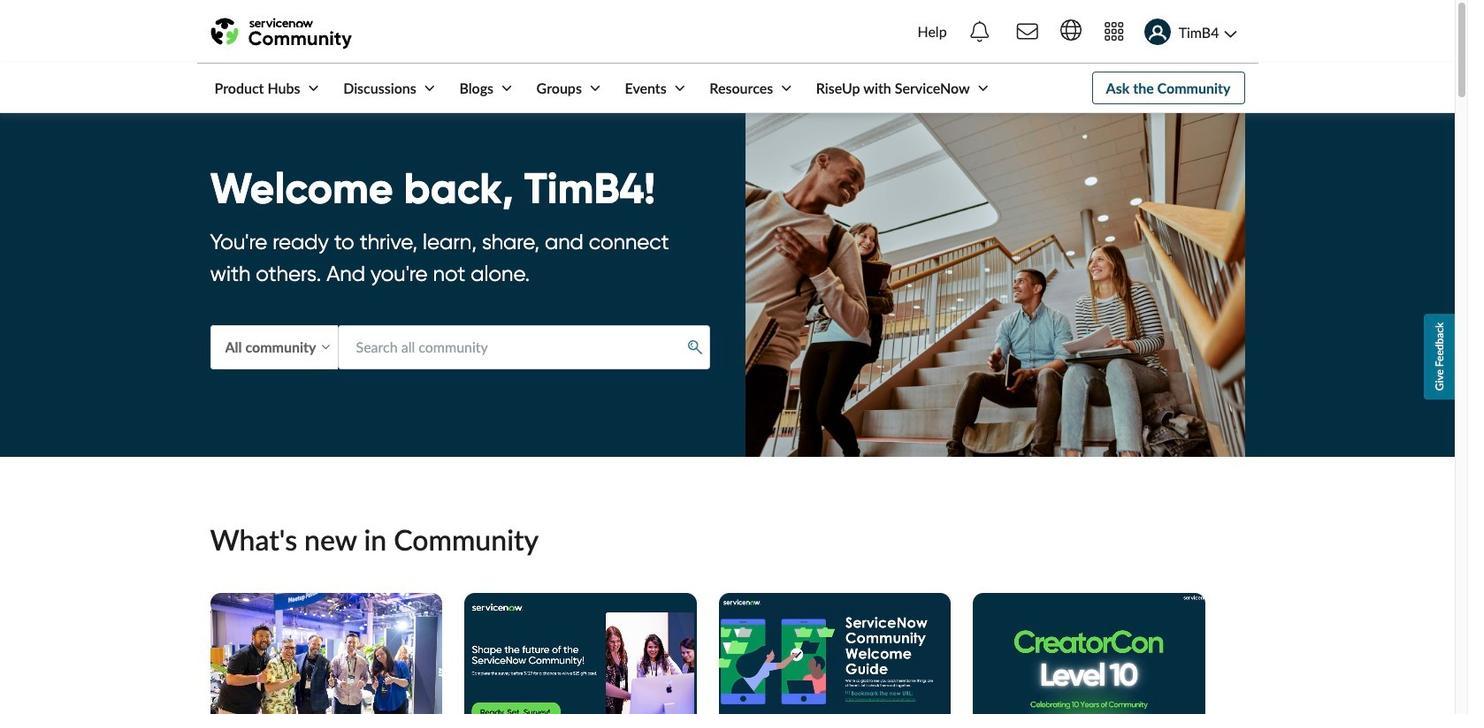 Task type: locate. For each thing, give the bounding box(es) containing it.
None submit
[[682, 335, 709, 360]]

menu bar
[[197, 64, 992, 112]]

timb4 image
[[1144, 19, 1171, 46]]

Search text field
[[338, 326, 710, 370]]

creatorcon has reached level 10! celebrate 10 years, share your memories, and win! image
[[973, 594, 1205, 715]]

welcome to our servicenow community! image
[[719, 594, 951, 715]]



Task type: vqa. For each thing, say whether or not it's contained in the screenshot.
TimB4 Icon
yes



Task type: describe. For each thing, give the bounding box(es) containing it.
language selector image
[[1060, 20, 1082, 41]]

help shape the future of servicenow community – take our survey! image
[[464, 594, 697, 715]]

the creatorcon community hub is open! image
[[210, 594, 442, 715]]



